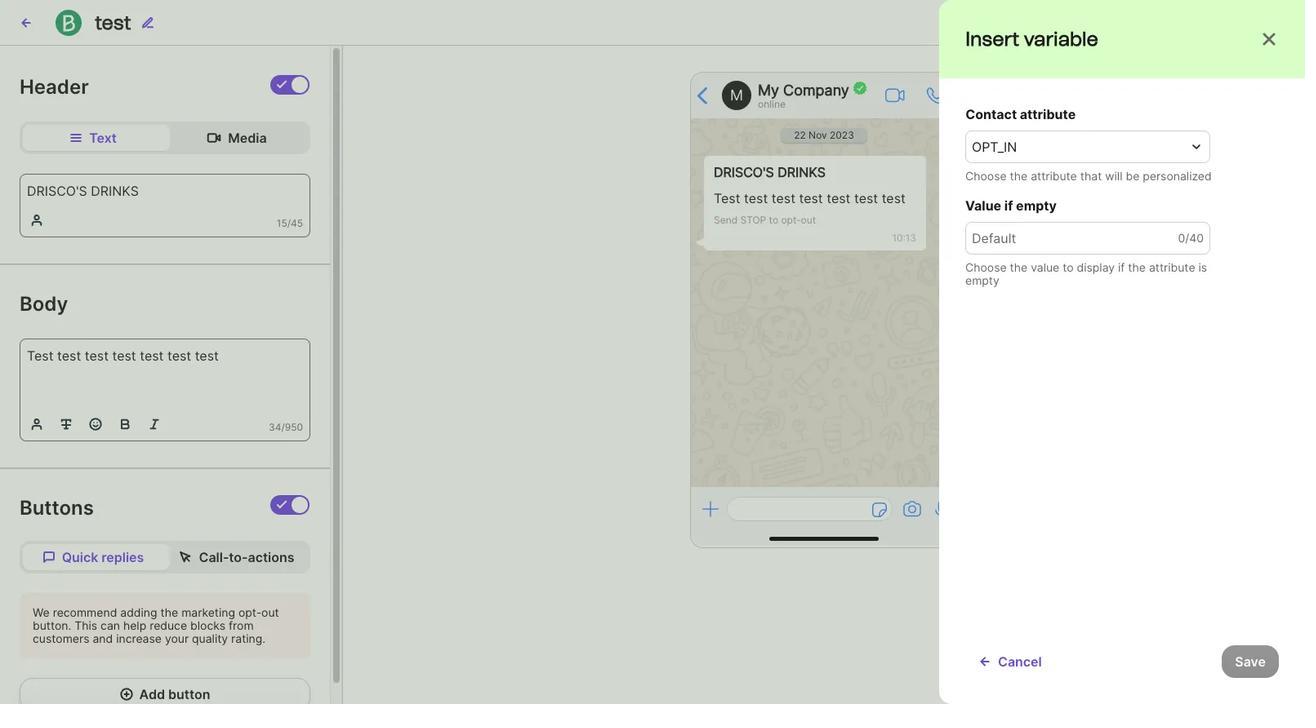 Task type: vqa. For each thing, say whether or not it's contained in the screenshot.
FORMS
no



Task type: describe. For each thing, give the bounding box(es) containing it.
increase
[[116, 632, 162, 646]]

blocks
[[190, 619, 226, 633]]

actions
[[248, 550, 294, 566]]

call-to-actions button
[[167, 545, 307, 571]]

call-to-actions
[[199, 550, 294, 566]]

button
[[168, 687, 210, 704]]

that
[[1081, 169, 1102, 183]]

insert
[[966, 27, 1020, 51]]

stop
[[741, 214, 766, 226]]

choose for value
[[966, 261, 1007, 274]]

test for test test test test test test test send stop to opt-out 10:13
[[714, 190, 741, 207]]

help
[[123, 619, 146, 633]]

back button image
[[20, 16, 33, 29]]

1 vertical spatial attribute
[[1031, 169, 1077, 183]]

empty inside "choose the value to display if the attribute is empty"
[[966, 274, 1000, 288]]

opt- inside we recommend adding the marketing opt-out button. this can help reduce blocks from customers and increase your quality rating.
[[238, 606, 261, 620]]

add button button
[[20, 679, 310, 705]]

the inside we recommend adding the marketing opt-out button. this can help reduce blocks from customers and increase your quality rating.
[[161, 606, 178, 620]]

can
[[101, 619, 120, 633]]

40
[[1190, 231, 1204, 245]]

15
[[277, 217, 287, 230]]

media
[[228, 130, 267, 146]]

cancel
[[998, 654, 1042, 671]]

save button for settings
[[1239, 6, 1296, 39]]

button.
[[33, 619, 71, 633]]

value
[[966, 198, 1002, 214]]

Rich Text Editor, main text field
[[20, 175, 310, 204]]

cancel button
[[966, 646, 1055, 679]]

choose the value to display if the attribute is empty
[[966, 261, 1207, 288]]

customers
[[33, 632, 89, 646]]

insert variable
[[966, 27, 1098, 51]]

22 nov 2023
[[794, 129, 854, 141]]

header
[[20, 75, 89, 99]]

choose the attribute that will be personalized
[[966, 169, 1212, 183]]

quick replies
[[62, 550, 144, 566]]

attribute inside "choose the value to display if the attribute is empty"
[[1149, 261, 1196, 274]]

10:13
[[892, 232, 917, 244]]

contact
[[966, 106, 1017, 123]]

22
[[794, 129, 806, 141]]

m
[[730, 87, 743, 104]]

we
[[33, 606, 50, 620]]

and
[[93, 632, 113, 646]]

1 horizontal spatial drisco's drinks
[[714, 164, 826, 181]]

0 / 40
[[1178, 231, 1204, 245]]

body
[[20, 293, 68, 316]]

settings button
[[1041, 6, 1141, 39]]

contact attribute
[[966, 106, 1076, 123]]

save button for cancel
[[1222, 646, 1279, 679]]

to inside test test test test test test test send stop to opt-out 10:13
[[769, 214, 779, 226]]

will
[[1105, 169, 1123, 183]]

the right the display
[[1128, 261, 1146, 274]]

34
[[269, 422, 281, 434]]

recommend
[[53, 606, 117, 620]]

send
[[714, 214, 738, 226]]

online
[[758, 98, 786, 110]]

your
[[165, 632, 189, 646]]

my company online
[[758, 81, 849, 110]]

test for test test test test test test test
[[27, 348, 54, 364]]

from
[[229, 619, 254, 633]]

replies
[[102, 550, 144, 566]]

opt_in
[[972, 139, 1017, 155]]

if inside "choose the value to display if the attribute is empty"
[[1118, 261, 1125, 274]]

add
[[139, 687, 165, 704]]

nov
[[809, 129, 827, 141]]

text
[[89, 130, 117, 146]]

/ for test test test test test test test
[[281, 422, 285, 434]]

add button
[[139, 687, 210, 704]]

edit template name image
[[141, 16, 154, 29]]

Value if empty text field
[[966, 222, 1211, 255]]

to inside "choose the value to display if the attribute is empty"
[[1063, 261, 1074, 274]]

15 / 45
[[277, 217, 303, 230]]

choose for contact
[[966, 169, 1007, 183]]

opt- inside test test test test test test test send stop to opt-out 10:13
[[781, 214, 801, 226]]



Task type: locate. For each thing, give the bounding box(es) containing it.
1 vertical spatial test
[[27, 348, 54, 364]]

1 horizontal spatial test
[[714, 190, 741, 207]]

out inside test test test test test test test send stop to opt-out 10:13
[[801, 214, 816, 226]]

adding
[[120, 606, 157, 620]]

1 vertical spatial save
[[1235, 654, 1266, 671]]

0 horizontal spatial empty
[[966, 274, 1000, 288]]

opt_in button
[[966, 131, 1211, 163]]

opt-
[[781, 214, 801, 226], [238, 606, 261, 620]]

choose
[[966, 169, 1007, 183], [966, 261, 1007, 274]]

0
[[1178, 231, 1186, 245]]

test up send
[[714, 190, 741, 207]]

empty right value in the right of the page
[[1016, 198, 1057, 214]]

0 vertical spatial empty
[[1016, 198, 1057, 214]]

choose up value in the right of the page
[[966, 169, 1007, 183]]

1 vertical spatial empty
[[966, 274, 1000, 288]]

empty
[[1016, 198, 1057, 214], [966, 274, 1000, 288]]

0 horizontal spatial drinks
[[91, 183, 139, 199]]

out right stop
[[801, 214, 816, 226]]

save button
[[1239, 6, 1296, 39], [1222, 646, 1279, 679]]

this
[[75, 619, 97, 633]]

0 horizontal spatial if
[[1005, 198, 1013, 214]]

drisco's drinks down the 22
[[714, 164, 826, 181]]

empty left value at the top
[[966, 274, 1000, 288]]

if right value in the right of the page
[[1005, 198, 1013, 214]]

we recommend adding the marketing opt-out button. this can help reduce blocks from customers and increase your quality rating.
[[33, 606, 279, 646]]

drisco's
[[714, 164, 774, 181], [27, 183, 87, 199]]

marketing
[[181, 606, 235, 620]]

1 horizontal spatial /
[[287, 217, 291, 230]]

1 vertical spatial to
[[1063, 261, 1074, 274]]

0 vertical spatial to
[[769, 214, 779, 226]]

0 vertical spatial save
[[1252, 14, 1283, 31]]

0 vertical spatial test
[[714, 190, 741, 207]]

1 vertical spatial /
[[1186, 231, 1190, 245]]

test down the body
[[27, 348, 54, 364]]

drinks
[[778, 164, 826, 181], [91, 183, 139, 199]]

personalized
[[1143, 169, 1212, 183]]

company
[[783, 81, 849, 98]]

drisco's drinks down text button
[[27, 183, 139, 199]]

save button inside insert variable dialog
[[1222, 646, 1279, 679]]

1 horizontal spatial out
[[801, 214, 816, 226]]

choose inside "choose the value to display if the attribute is empty"
[[966, 261, 1007, 274]]

drisco's up stop
[[714, 164, 774, 181]]

out right from
[[261, 606, 279, 620]]

to right value at the top
[[1063, 261, 1074, 274]]

2 choose from the top
[[966, 261, 1007, 274]]

0 vertical spatial save button
[[1239, 6, 1296, 39]]

0 horizontal spatial drisco's
[[27, 183, 87, 199]]

0 vertical spatial opt-
[[781, 214, 801, 226]]

1 horizontal spatial to
[[1063, 261, 1074, 274]]

0 horizontal spatial opt-
[[238, 606, 261, 620]]

settings
[[1075, 14, 1128, 31]]

test test test test test test test send stop to opt-out 10:13
[[714, 190, 917, 244]]

attribute left is
[[1149, 261, 1196, 274]]

the left value at the top
[[1010, 261, 1028, 274]]

1 horizontal spatial drinks
[[778, 164, 826, 181]]

1 choose from the top
[[966, 169, 1007, 183]]

buttons
[[20, 497, 94, 521]]

1 vertical spatial opt-
[[238, 606, 261, 620]]

1 vertical spatial out
[[261, 606, 279, 620]]

drinks down the 22
[[778, 164, 826, 181]]

the up the value if empty
[[1010, 169, 1028, 183]]

rating.
[[231, 632, 266, 646]]

45
[[291, 217, 303, 230]]

0 vertical spatial drinks
[[778, 164, 826, 181]]

2 vertical spatial /
[[281, 422, 285, 434]]

test inside test test test test test test test send stop to opt-out 10:13
[[714, 190, 741, 207]]

34 / 950
[[269, 422, 303, 434]]

value
[[1031, 261, 1060, 274]]

attribute up opt_in popup button
[[1020, 106, 1076, 123]]

0 vertical spatial out
[[801, 214, 816, 226]]

media button
[[167, 125, 307, 151]]

save
[[1252, 14, 1283, 31], [1235, 654, 1266, 671]]

save inside insert variable dialog
[[1235, 654, 1266, 671]]

reduce
[[150, 619, 187, 633]]

save for cancel
[[1235, 654, 1266, 671]]

opt- right stop
[[781, 214, 801, 226]]

be
[[1126, 169, 1140, 183]]

1 horizontal spatial if
[[1118, 261, 1125, 274]]

opt- up the rating.
[[238, 606, 261, 620]]

variable
[[1024, 27, 1098, 51]]

1 horizontal spatial drisco's
[[714, 164, 774, 181]]

quick replies button
[[23, 545, 163, 571]]

drisco's down text button
[[27, 183, 87, 199]]

is
[[1199, 261, 1207, 274]]

drisco's drinks inside text box
[[27, 183, 139, 199]]

drinks inside text box
[[91, 183, 139, 199]]

out
[[801, 214, 816, 226], [261, 606, 279, 620]]

attribute
[[1020, 106, 1076, 123], [1031, 169, 1077, 183], [1149, 261, 1196, 274]]

1 vertical spatial save button
[[1222, 646, 1279, 679]]

1 vertical spatial drinks
[[91, 183, 139, 199]]

2 vertical spatial attribute
[[1149, 261, 1196, 274]]

0 vertical spatial drisco's
[[714, 164, 774, 181]]

drisco's drinks
[[714, 164, 826, 181], [27, 183, 139, 199]]

2023
[[830, 129, 854, 141]]

0 vertical spatial /
[[287, 217, 291, 230]]

out inside we recommend adding the marketing opt-out button. this can help reduce blocks from customers and increase your quality rating.
[[261, 606, 279, 620]]

1 vertical spatial drisco's
[[27, 183, 87, 199]]

1 vertical spatial drisco's drinks
[[27, 183, 139, 199]]

call-
[[199, 550, 229, 566]]

test
[[95, 10, 131, 34], [744, 190, 768, 207], [772, 190, 796, 207], [799, 190, 823, 207], [827, 190, 851, 207], [854, 190, 878, 207], [882, 190, 906, 207], [57, 348, 81, 364], [85, 348, 109, 364], [112, 348, 136, 364], [140, 348, 164, 364], [167, 348, 191, 364], [195, 348, 219, 364]]

choose left value at the top
[[966, 261, 1007, 274]]

test
[[714, 190, 741, 207], [27, 348, 54, 364]]

/
[[287, 217, 291, 230], [1186, 231, 1190, 245], [281, 422, 285, 434]]

quick
[[62, 550, 98, 566]]

0 horizontal spatial /
[[281, 422, 285, 434]]

the up your
[[161, 606, 178, 620]]

text button
[[23, 125, 163, 151]]

test test test test test test test
[[27, 348, 219, 364]]

test inside rich text editor, main text field
[[27, 348, 54, 364]]

value if empty
[[966, 198, 1057, 214]]

0 horizontal spatial out
[[261, 606, 279, 620]]

drinks down text
[[91, 183, 139, 199]]

display
[[1077, 261, 1115, 274]]

0 vertical spatial if
[[1005, 198, 1013, 214]]

0 vertical spatial attribute
[[1020, 106, 1076, 123]]

attribute left that on the top
[[1031, 169, 1077, 183]]

0 horizontal spatial drisco's drinks
[[27, 183, 139, 199]]

0 vertical spatial choose
[[966, 169, 1007, 183]]

1 vertical spatial choose
[[966, 261, 1007, 274]]

to right stop
[[769, 214, 779, 226]]

/ inside insert variable dialog
[[1186, 231, 1190, 245]]

/ for drisco's drinks
[[287, 217, 291, 230]]

the
[[1010, 169, 1028, 183], [1010, 261, 1028, 274], [1128, 261, 1146, 274], [161, 606, 178, 620]]

if
[[1005, 198, 1013, 214], [1118, 261, 1125, 274]]

0 horizontal spatial test
[[27, 348, 54, 364]]

save for settings
[[1252, 14, 1283, 31]]

0 vertical spatial drisco's drinks
[[714, 164, 826, 181]]

1 vertical spatial if
[[1118, 261, 1125, 274]]

quality
[[192, 632, 228, 646]]

Rich Text Editor, main text field
[[20, 340, 310, 409]]

1 horizontal spatial empty
[[1016, 198, 1057, 214]]

insert variable dialog
[[939, 0, 1305, 705]]

0 horizontal spatial to
[[769, 214, 779, 226]]

drisco's inside text box
[[27, 183, 87, 199]]

2 horizontal spatial /
[[1186, 231, 1190, 245]]

950
[[285, 422, 303, 434]]

to-
[[229, 550, 248, 566]]

if right the display
[[1118, 261, 1125, 274]]

to
[[769, 214, 779, 226], [1063, 261, 1074, 274]]

my
[[758, 81, 779, 98]]

1 horizontal spatial opt-
[[781, 214, 801, 226]]



